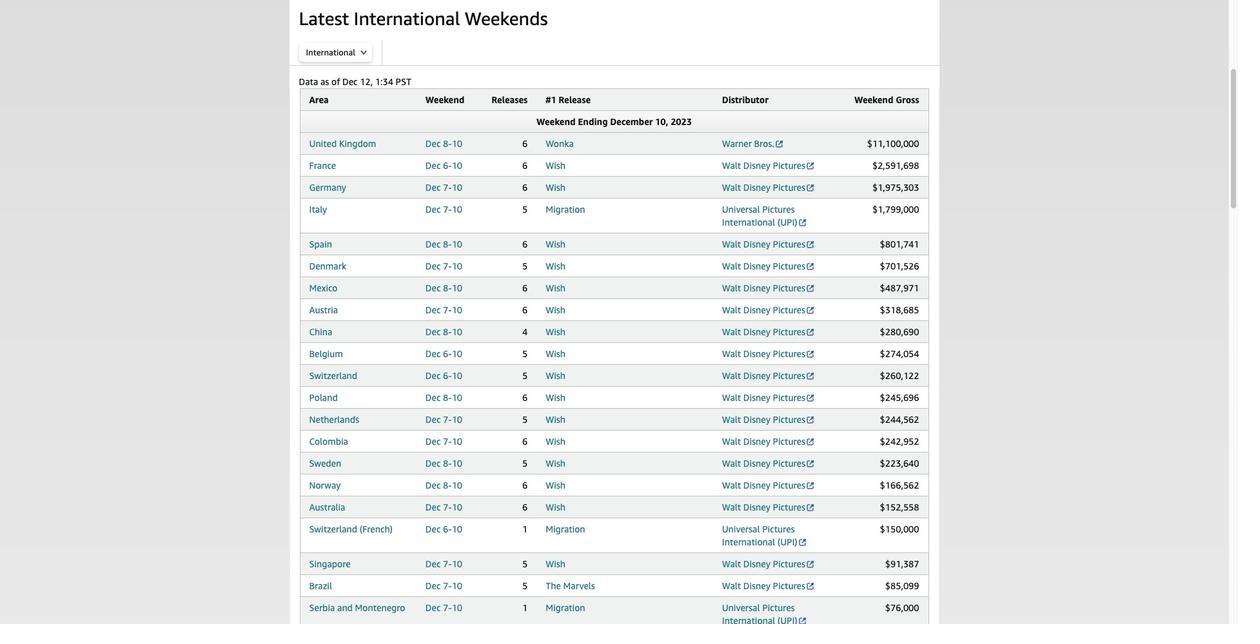 Task type: describe. For each thing, give the bounding box(es) containing it.
10,
[[656, 116, 669, 127]]

10 for poland
[[452, 392, 463, 403]]

united kingdom link
[[309, 138, 376, 149]]

wish link for australia
[[546, 502, 566, 513]]

dec for france
[[426, 160, 441, 171]]

wish for sweden
[[546, 458, 566, 469]]

4
[[523, 326, 528, 337]]

pictures for $701,526
[[773, 261, 806, 272]]

international for italy
[[722, 217, 776, 228]]

france link
[[309, 160, 336, 171]]

distributor
[[722, 94, 769, 105]]

bros.
[[755, 138, 775, 149]]

dec for mexico
[[426, 283, 441, 294]]

netherlands link
[[309, 414, 359, 425]]

10 for singapore
[[452, 559, 463, 570]]

walt disney pictures for $1,975,303
[[722, 182, 806, 193]]

latest
[[299, 8, 349, 29]]

dec for brazil
[[426, 581, 441, 592]]

as
[[321, 76, 329, 87]]

marvels
[[564, 581, 595, 592]]

10 for spain
[[452, 239, 463, 250]]

disney for $701,526
[[744, 261, 771, 272]]

walt for $152,558
[[722, 502, 741, 513]]

december
[[610, 116, 653, 127]]

spain
[[309, 239, 332, 250]]

dec for austria
[[426, 305, 441, 316]]

wish for belgium
[[546, 348, 566, 359]]

8- for poland
[[443, 392, 452, 403]]

wish for denmark
[[546, 261, 566, 272]]

netherlands
[[309, 414, 359, 425]]

walt for $91,387
[[722, 559, 741, 570]]

disney for $280,690
[[744, 326, 771, 337]]

wish for mexico
[[546, 283, 566, 294]]

walt for $274,054
[[722, 348, 741, 359]]

$11,100,000
[[868, 138, 920, 149]]

universal for $150,000
[[722, 524, 760, 535]]

universal for $1,799,000
[[722, 204, 760, 215]]

australia link
[[309, 502, 346, 513]]

$280,690
[[880, 326, 920, 337]]

dropdown image
[[361, 50, 367, 55]]

colombia
[[309, 436, 348, 447]]

denmark link
[[309, 261, 347, 272]]

$801,741
[[880, 239, 920, 250]]

wonka link
[[546, 138, 574, 149]]

wish link for colombia
[[546, 436, 566, 447]]

walt disney pictures link for $223,640
[[722, 458, 816, 469]]

5 for italy
[[523, 204, 528, 215]]

austria link
[[309, 305, 338, 316]]

walt disney pictures for $318,685
[[722, 305, 806, 316]]

disney for $801,741
[[744, 239, 771, 250]]

(upi) for $1,799,000
[[778, 217, 798, 228]]

$1,975,303
[[873, 182, 920, 193]]

pictures for $274,054
[[773, 348, 806, 359]]

10 for brazil
[[452, 581, 463, 592]]

serbia and montenegro link
[[309, 603, 405, 614]]

poland link
[[309, 392, 338, 403]]

dec for spain
[[426, 239, 441, 250]]

dec for china
[[426, 326, 441, 337]]

norway
[[309, 480, 341, 491]]

pictures for $152,558
[[773, 502, 806, 513]]

migration for switzerland (french)
[[546, 524, 586, 535]]

pictures for $166,562
[[773, 480, 806, 491]]

singapore link
[[309, 559, 351, 570]]

$85,099
[[886, 581, 920, 592]]

wish link for poland
[[546, 392, 566, 403]]

$318,685
[[880, 305, 920, 316]]

weekend ending december 10, 2023
[[537, 116, 692, 127]]

dec 7-10 link for germany
[[426, 182, 463, 193]]

6- for belgium
[[443, 348, 452, 359]]

dec for serbia and montenegro
[[426, 603, 441, 614]]

dec for colombia
[[426, 436, 441, 447]]

weekends
[[465, 8, 548, 29]]

wish link for france
[[546, 160, 566, 171]]

10 for china
[[452, 326, 463, 337]]

and
[[337, 603, 353, 614]]

sweden
[[309, 458, 342, 469]]

disney for $166,562
[[744, 480, 771, 491]]

dec for singapore
[[426, 559, 441, 570]]

10 for switzerland (french)
[[452, 524, 463, 535]]

pst
[[396, 76, 412, 87]]

dec 7-10 link for serbia and montenegro
[[426, 603, 463, 614]]

walt disney pictures link for $274,054
[[722, 348, 816, 359]]

international for switzerland (french)
[[722, 537, 776, 548]]

walt disney pictures link for $1,975,303
[[722, 182, 816, 193]]

6 for norway
[[523, 480, 528, 491]]

belgium
[[309, 348, 343, 359]]

warner bros. link
[[722, 138, 784, 149]]

dec 7-10 for austria
[[426, 305, 463, 316]]

pictures for $245,696
[[773, 392, 806, 403]]

6- for switzerland
[[443, 370, 452, 381]]

wish link for sweden
[[546, 458, 566, 469]]

$150,000
[[880, 524, 920, 535]]

dec for germany
[[426, 182, 441, 193]]

dec for denmark
[[426, 261, 441, 272]]

7- for netherlands
[[443, 414, 452, 425]]

2023
[[671, 116, 692, 127]]

walt disney pictures for $280,690
[[722, 326, 806, 337]]

gross
[[896, 94, 920, 105]]

singapore
[[309, 559, 351, 570]]

$260,122
[[880, 370, 920, 381]]

switzerland link
[[309, 370, 357, 381]]

dec 7-10 for brazil
[[426, 581, 463, 592]]

walt disney pictures for $242,952
[[722, 436, 806, 447]]

dec 7-10 link for australia
[[426, 502, 463, 513]]

dec 8-10 for mexico
[[426, 283, 463, 294]]

pictures for $318,685
[[773, 305, 806, 316]]

of
[[332, 76, 340, 87]]

10 for australia
[[452, 502, 463, 513]]

weekend gross
[[855, 94, 920, 105]]

wish for netherlands
[[546, 414, 566, 425]]

dec 8-10 link for poland
[[426, 392, 463, 403]]

dec 7-10 link for singapore
[[426, 559, 463, 570]]

france
[[309, 160, 336, 171]]

1:34
[[375, 76, 394, 87]]

germany link
[[309, 182, 346, 193]]

dec 6-10 link for switzerland (french)
[[426, 524, 463, 535]]

walt disney pictures for $274,054
[[722, 348, 806, 359]]

walt for $260,122
[[722, 370, 741, 381]]

walt for $223,640
[[722, 458, 741, 469]]

universal pictures international (upi) for $76,000
[[722, 603, 798, 625]]

walt for $242,952
[[722, 436, 741, 447]]

walt disney pictures link for $152,558
[[722, 502, 816, 513]]

6 for france
[[523, 160, 528, 171]]

switzerland (french)
[[309, 524, 393, 535]]

$274,054
[[880, 348, 920, 359]]

disney for $260,122
[[744, 370, 771, 381]]

$166,562
[[880, 480, 920, 491]]

denmark
[[309, 261, 347, 272]]

dec 6-10 for france
[[426, 160, 463, 171]]

dec 6-10 for belgium
[[426, 348, 463, 359]]

dec 7-10 for colombia
[[426, 436, 463, 447]]

norway link
[[309, 480, 341, 491]]

disney for $152,558
[[744, 502, 771, 513]]

$487,971
[[880, 283, 920, 294]]

disney for $85,099
[[744, 581, 771, 592]]

migration for serbia and montenegro
[[546, 603, 586, 614]]

china
[[309, 326, 333, 337]]

6 for germany
[[523, 182, 528, 193]]

weekend for weekend
[[426, 94, 465, 105]]

sweden link
[[309, 458, 342, 469]]

dec 7-10 for serbia and montenegro
[[426, 603, 463, 614]]

warner bros.
[[722, 138, 775, 149]]

serbia
[[309, 603, 335, 614]]

the marvels link
[[546, 581, 595, 592]]



Task type: vqa. For each thing, say whether or not it's contained in the screenshot.
Jun 15, 2007 link
no



Task type: locate. For each thing, give the bounding box(es) containing it.
wish link for belgium
[[546, 348, 566, 359]]

11 walt disney pictures link from the top
[[722, 414, 816, 425]]

universal pictures international (upi) for $1,799,000
[[722, 204, 798, 228]]

walt for $1,975,303
[[722, 182, 741, 193]]

colombia link
[[309, 436, 348, 447]]

6
[[523, 138, 528, 149], [523, 160, 528, 171], [523, 182, 528, 193], [523, 239, 528, 250], [523, 283, 528, 294], [523, 305, 528, 316], [523, 392, 528, 403], [523, 436, 528, 447], [523, 480, 528, 491], [523, 502, 528, 513]]

0 vertical spatial switzerland
[[309, 370, 357, 381]]

2 dec 6-10 link from the top
[[426, 348, 463, 359]]

10 for serbia and montenegro
[[452, 603, 463, 614]]

switzerland down australia link
[[309, 524, 357, 535]]

mexico
[[309, 283, 338, 294]]

5 for switzerland
[[523, 370, 528, 381]]

belgium link
[[309, 348, 343, 359]]

8 walt from the top
[[722, 348, 741, 359]]

ending
[[578, 116, 608, 127]]

$223,640
[[880, 458, 920, 469]]

6 wish from the top
[[546, 305, 566, 316]]

6 for austria
[[523, 305, 528, 316]]

5 dec 7-10 from the top
[[426, 414, 463, 425]]

disney for $223,640
[[744, 458, 771, 469]]

migration link
[[546, 204, 586, 215], [546, 524, 586, 535], [546, 603, 586, 614]]

5 6 from the top
[[523, 283, 528, 294]]

brazil link
[[309, 581, 332, 592]]

3 wish link from the top
[[546, 239, 566, 250]]

1 5 from the top
[[523, 204, 528, 215]]

migration
[[546, 204, 586, 215], [546, 524, 586, 535], [546, 603, 586, 614]]

data as of dec 12, 1:34 pst
[[299, 76, 412, 87]]

wish link for spain
[[546, 239, 566, 250]]

13 walt disney pictures from the top
[[722, 458, 806, 469]]

10 disney from the top
[[744, 392, 771, 403]]

3 dec 8-10 link from the top
[[426, 283, 463, 294]]

0 vertical spatial universal
[[722, 204, 760, 215]]

9 disney from the top
[[744, 370, 771, 381]]

1 dec 7-10 from the top
[[426, 182, 463, 193]]

migration link for switzerland (french)
[[546, 524, 586, 535]]

walt disney pictures
[[722, 160, 806, 171], [722, 182, 806, 193], [722, 239, 806, 250], [722, 261, 806, 272], [722, 283, 806, 294], [722, 305, 806, 316], [722, 326, 806, 337], [722, 348, 806, 359], [722, 370, 806, 381], [722, 392, 806, 403], [722, 414, 806, 425], [722, 436, 806, 447], [722, 458, 806, 469], [722, 480, 806, 491], [722, 502, 806, 513], [722, 559, 806, 570], [722, 581, 806, 592]]

3 dec 7-10 link from the top
[[426, 261, 463, 272]]

wish link
[[546, 160, 566, 171], [546, 182, 566, 193], [546, 239, 566, 250], [546, 261, 566, 272], [546, 283, 566, 294], [546, 305, 566, 316], [546, 326, 566, 337], [546, 348, 566, 359], [546, 370, 566, 381], [546, 392, 566, 403], [546, 414, 566, 425], [546, 436, 566, 447], [546, 458, 566, 469], [546, 480, 566, 491], [546, 502, 566, 513], [546, 559, 566, 570]]

migration for italy
[[546, 204, 586, 215]]

4 dec 7-10 from the top
[[426, 305, 463, 316]]

kingdom
[[339, 138, 376, 149]]

dec 6-10 link for belgium
[[426, 348, 463, 359]]

16 disney from the top
[[744, 559, 771, 570]]

walt disney pictures link for $701,526
[[722, 261, 816, 272]]

7 dec 8-10 link from the top
[[426, 480, 463, 491]]

(french)
[[360, 524, 393, 535]]

international for serbia and montenegro
[[722, 616, 776, 625]]

$242,952
[[880, 436, 920, 447]]

0 vertical spatial universal pictures international (upi)
[[722, 204, 798, 228]]

6 dec 8-10 link from the top
[[426, 458, 463, 469]]

universal
[[722, 204, 760, 215], [722, 524, 760, 535], [722, 603, 760, 614]]

releases
[[492, 94, 528, 105]]

3 dec 6-10 from the top
[[426, 370, 463, 381]]

$701,526
[[880, 261, 920, 272]]

3 universal pictures international (upi) link from the top
[[722, 603, 808, 625]]

9 wish link from the top
[[546, 370, 566, 381]]

disney for $242,952
[[744, 436, 771, 447]]

disney for $245,696
[[744, 392, 771, 403]]

walt for $487,971
[[722, 283, 741, 294]]

1 10 from the top
[[452, 138, 463, 149]]

17 walt disney pictures from the top
[[722, 581, 806, 592]]

6 dec 7-10 from the top
[[426, 436, 463, 447]]

2 vertical spatial universal pictures international (upi) link
[[722, 603, 808, 625]]

data
[[299, 76, 318, 87]]

2 vertical spatial universal
[[722, 603, 760, 614]]

spain link
[[309, 239, 332, 250]]

1 disney from the top
[[744, 160, 771, 171]]

the
[[546, 581, 561, 592]]

latest international weekends
[[299, 8, 548, 29]]

9 wish from the top
[[546, 370, 566, 381]]

10 wish from the top
[[546, 392, 566, 403]]

1 1 from the top
[[523, 524, 528, 535]]

2 dec 8-10 link from the top
[[426, 239, 463, 250]]

4 10 from the top
[[452, 204, 463, 215]]

1 universal pictures international (upi) from the top
[[722, 204, 798, 228]]

4 6 from the top
[[523, 239, 528, 250]]

walt disney pictures link for $487,971
[[722, 283, 816, 294]]

8 7- from the top
[[443, 559, 452, 570]]

pictures for $91,387
[[773, 559, 806, 570]]

12,
[[360, 76, 373, 87]]

wish link for switzerland
[[546, 370, 566, 381]]

$2,591,698
[[873, 160, 920, 171]]

germany
[[309, 182, 346, 193]]

release
[[559, 94, 591, 105]]

0 vertical spatial 1
[[523, 524, 528, 535]]

walt disney pictures link for $245,696
[[722, 392, 816, 403]]

2 vertical spatial (upi)
[[778, 616, 798, 625]]

14 wish link from the top
[[546, 480, 566, 491]]

7 disney from the top
[[744, 326, 771, 337]]

dec for netherlands
[[426, 414, 441, 425]]

wish link for norway
[[546, 480, 566, 491]]

1 vertical spatial migration
[[546, 524, 586, 535]]

mexico link
[[309, 283, 338, 294]]

5 for brazil
[[523, 581, 528, 592]]

3 walt from the top
[[722, 239, 741, 250]]

3 walt disney pictures from the top
[[722, 239, 806, 250]]

0 horizontal spatial weekend
[[426, 94, 465, 105]]

2 horizontal spatial weekend
[[855, 94, 894, 105]]

disney
[[744, 160, 771, 171], [744, 182, 771, 193], [744, 239, 771, 250], [744, 261, 771, 272], [744, 283, 771, 294], [744, 305, 771, 316], [744, 326, 771, 337], [744, 348, 771, 359], [744, 370, 771, 381], [744, 392, 771, 403], [744, 414, 771, 425], [744, 436, 771, 447], [744, 458, 771, 469], [744, 480, 771, 491], [744, 502, 771, 513], [744, 559, 771, 570], [744, 581, 771, 592]]

10 for italy
[[452, 204, 463, 215]]

walt disney pictures link
[[722, 160, 816, 171], [722, 182, 816, 193], [722, 239, 816, 250], [722, 261, 816, 272], [722, 283, 816, 294], [722, 305, 816, 316], [722, 326, 816, 337], [722, 348, 816, 359], [722, 370, 816, 381], [722, 392, 816, 403], [722, 414, 816, 425], [722, 436, 816, 447], [722, 458, 816, 469], [722, 480, 816, 491], [722, 502, 816, 513], [722, 559, 816, 570], [722, 581, 816, 592]]

3 dec 8-10 from the top
[[426, 283, 463, 294]]

migration link for italy
[[546, 204, 586, 215]]

#1
[[546, 94, 557, 105]]

switzerland down belgium 'link'
[[309, 370, 357, 381]]

4 5 from the top
[[523, 370, 528, 381]]

disney for $1,975,303
[[744, 182, 771, 193]]

walt disney pictures for $2,591,698
[[722, 160, 806, 171]]

disney for $487,971
[[744, 283, 771, 294]]

walt disney pictures for $260,122
[[722, 370, 806, 381]]

#1 release
[[546, 94, 591, 105]]

0 vertical spatial (upi)
[[778, 217, 798, 228]]

walt disney pictures link for $280,690
[[722, 326, 816, 337]]

5 walt disney pictures from the top
[[722, 283, 806, 294]]

dec 8-10
[[426, 138, 463, 149], [426, 239, 463, 250], [426, 283, 463, 294], [426, 326, 463, 337], [426, 392, 463, 403], [426, 458, 463, 469], [426, 480, 463, 491]]

10 for denmark
[[452, 261, 463, 272]]

1 migration link from the top
[[546, 204, 586, 215]]

2 universal pictures international (upi) from the top
[[722, 524, 798, 548]]

10 dec 7-10 from the top
[[426, 603, 463, 614]]

10 wish link from the top
[[546, 392, 566, 403]]

dec 6-10
[[426, 160, 463, 171], [426, 348, 463, 359], [426, 370, 463, 381], [426, 524, 463, 535]]

wish for germany
[[546, 182, 566, 193]]

switzerland (french) link
[[309, 524, 393, 535]]

5 dec 7-10 link from the top
[[426, 414, 463, 425]]

6 7- from the top
[[443, 436, 452, 447]]

15 10 from the top
[[452, 458, 463, 469]]

5 for singapore
[[523, 559, 528, 570]]

5
[[523, 204, 528, 215], [523, 261, 528, 272], [523, 348, 528, 359], [523, 370, 528, 381], [523, 414, 528, 425], [523, 458, 528, 469], [523, 559, 528, 570], [523, 581, 528, 592]]

16 wish link from the top
[[546, 559, 566, 570]]

5 dec 8-10 from the top
[[426, 392, 463, 403]]

1 vertical spatial universal pictures international (upi)
[[722, 524, 798, 548]]

10 walt disney pictures link from the top
[[722, 392, 816, 403]]

6 wish link from the top
[[546, 305, 566, 316]]

9 walt disney pictures link from the top
[[722, 370, 816, 381]]

$245,696
[[880, 392, 920, 403]]

12 wish link from the top
[[546, 436, 566, 447]]

area
[[309, 94, 329, 105]]

4 7- from the top
[[443, 305, 452, 316]]

wish for colombia
[[546, 436, 566, 447]]

dec 8-10 link for spain
[[426, 239, 463, 250]]

dec 7-10 link
[[426, 182, 463, 193], [426, 204, 463, 215], [426, 261, 463, 272], [426, 305, 463, 316], [426, 414, 463, 425], [426, 436, 463, 447], [426, 502, 463, 513], [426, 559, 463, 570], [426, 581, 463, 592], [426, 603, 463, 614]]

universal pictures international (upi) link
[[722, 204, 808, 228], [722, 524, 808, 548], [722, 603, 808, 625]]

8 5 from the top
[[523, 581, 528, 592]]

3 wish from the top
[[546, 239, 566, 250]]

dec 7-10 link for denmark
[[426, 261, 463, 272]]

1 vertical spatial universal
[[722, 524, 760, 535]]

montenegro
[[355, 603, 405, 614]]

serbia and montenegro
[[309, 603, 405, 614]]

wish link for germany
[[546, 182, 566, 193]]

10 for norway
[[452, 480, 463, 491]]

dec 7-10 for denmark
[[426, 261, 463, 272]]

dec 8-10 link for sweden
[[426, 458, 463, 469]]

4 dec 8-10 link from the top
[[426, 326, 463, 337]]

dec 8-10 link for united kingdom
[[426, 138, 463, 149]]

dec 7-10 for germany
[[426, 182, 463, 193]]

pictures for $487,971
[[773, 283, 806, 294]]

walt disney pictures for $801,741
[[722, 239, 806, 250]]

2 universal pictures international (upi) link from the top
[[722, 524, 808, 548]]

pictures for $2,591,698
[[773, 160, 806, 171]]

12 wish from the top
[[546, 436, 566, 447]]

$244,562
[[880, 414, 920, 425]]

pictures for $1,975,303
[[773, 182, 806, 193]]

15 walt from the top
[[722, 502, 741, 513]]

8- for spain
[[443, 239, 452, 250]]

1 vertical spatial universal pictures international (upi) link
[[722, 524, 808, 548]]

12 10 from the top
[[452, 392, 463, 403]]

$1,799,000
[[873, 204, 920, 215]]

6 disney from the top
[[744, 305, 771, 316]]

2 walt from the top
[[722, 182, 741, 193]]

dec 8-10 for poland
[[426, 392, 463, 403]]

2 vertical spatial migration
[[546, 603, 586, 614]]

7 10 from the top
[[452, 283, 463, 294]]

pictures
[[773, 160, 806, 171], [773, 182, 806, 193], [763, 204, 795, 215], [773, 239, 806, 250], [773, 261, 806, 272], [773, 283, 806, 294], [773, 305, 806, 316], [773, 326, 806, 337], [773, 348, 806, 359], [773, 370, 806, 381], [773, 392, 806, 403], [773, 414, 806, 425], [773, 436, 806, 447], [773, 458, 806, 469], [773, 480, 806, 491], [773, 502, 806, 513], [763, 524, 795, 535], [773, 559, 806, 570], [773, 581, 806, 592], [763, 603, 795, 614]]

dec 7-10
[[426, 182, 463, 193], [426, 204, 463, 215], [426, 261, 463, 272], [426, 305, 463, 316], [426, 414, 463, 425], [426, 436, 463, 447], [426, 502, 463, 513], [426, 559, 463, 570], [426, 581, 463, 592], [426, 603, 463, 614]]

disney for $244,562
[[744, 414, 771, 425]]

wish link for china
[[546, 326, 566, 337]]

disney for $274,054
[[744, 348, 771, 359]]

the marvels
[[546, 581, 595, 592]]

11 wish link from the top
[[546, 414, 566, 425]]

2 vertical spatial migration link
[[546, 603, 586, 614]]

2 switzerland from the top
[[309, 524, 357, 535]]

7-
[[443, 182, 452, 193], [443, 204, 452, 215], [443, 261, 452, 272], [443, 305, 452, 316], [443, 414, 452, 425], [443, 436, 452, 447], [443, 502, 452, 513], [443, 559, 452, 570], [443, 581, 452, 592], [443, 603, 452, 614]]

dec 8-10 for china
[[426, 326, 463, 337]]

1 universal from the top
[[722, 204, 760, 215]]

wish for australia
[[546, 502, 566, 513]]

10 10 from the top
[[452, 348, 463, 359]]

4 dec 6-10 link from the top
[[426, 524, 463, 535]]

3 migration from the top
[[546, 603, 586, 614]]

1 for dec 6-10
[[523, 524, 528, 535]]

italy link
[[309, 204, 327, 215]]

1 vertical spatial switzerland
[[309, 524, 357, 535]]

3 5 from the top
[[523, 348, 528, 359]]

8- for china
[[443, 326, 452, 337]]

1 horizontal spatial weekend
[[537, 116, 576, 127]]

dec
[[343, 76, 358, 87], [426, 138, 441, 149], [426, 160, 441, 171], [426, 182, 441, 193], [426, 204, 441, 215], [426, 239, 441, 250], [426, 261, 441, 272], [426, 283, 441, 294], [426, 305, 441, 316], [426, 326, 441, 337], [426, 348, 441, 359], [426, 370, 441, 381], [426, 392, 441, 403], [426, 414, 441, 425], [426, 436, 441, 447], [426, 458, 441, 469], [426, 480, 441, 491], [426, 502, 441, 513], [426, 524, 441, 535], [426, 559, 441, 570], [426, 581, 441, 592], [426, 603, 441, 614]]

universal pictures international (upi) link for $76,000
[[722, 603, 808, 625]]

china link
[[309, 326, 333, 337]]

14 wish from the top
[[546, 480, 566, 491]]

0 vertical spatial migration link
[[546, 204, 586, 215]]

12 disney from the top
[[744, 436, 771, 447]]

wonka
[[546, 138, 574, 149]]

10
[[452, 138, 463, 149], [452, 160, 463, 171], [452, 182, 463, 193], [452, 204, 463, 215], [452, 239, 463, 250], [452, 261, 463, 272], [452, 283, 463, 294], [452, 305, 463, 316], [452, 326, 463, 337], [452, 348, 463, 359], [452, 370, 463, 381], [452, 392, 463, 403], [452, 414, 463, 425], [452, 436, 463, 447], [452, 458, 463, 469], [452, 480, 463, 491], [452, 502, 463, 513], [452, 524, 463, 535], [452, 559, 463, 570], [452, 581, 463, 592], [452, 603, 463, 614]]

dec 7-10 link for netherlands
[[426, 414, 463, 425]]

australia
[[309, 502, 346, 513]]

12 walt from the top
[[722, 436, 741, 447]]

pictures for $260,122
[[773, 370, 806, 381]]

1 vertical spatial migration link
[[546, 524, 586, 535]]

1
[[523, 524, 528, 535], [523, 603, 528, 614]]

disney for $318,685
[[744, 305, 771, 316]]

8 10 from the top
[[452, 305, 463, 316]]

2 dec 7-10 from the top
[[426, 204, 463, 215]]

7 5 from the top
[[523, 559, 528, 570]]

disney for $91,387
[[744, 559, 771, 570]]

walt for $280,690
[[722, 326, 741, 337]]

brazil
[[309, 581, 332, 592]]

dec 6-10 for switzerland
[[426, 370, 463, 381]]

united
[[309, 138, 337, 149]]

dec 8-10 for united kingdom
[[426, 138, 463, 149]]

8 disney from the top
[[744, 348, 771, 359]]

1 dec 6-10 link from the top
[[426, 160, 463, 171]]

6-
[[443, 160, 452, 171], [443, 348, 452, 359], [443, 370, 452, 381], [443, 524, 452, 535]]

2 wish from the top
[[546, 182, 566, 193]]

dec 8-10 for sweden
[[426, 458, 463, 469]]

11 walt disney pictures from the top
[[722, 414, 806, 425]]

13 disney from the top
[[744, 458, 771, 469]]

dec for sweden
[[426, 458, 441, 469]]

dec 8-10 for spain
[[426, 239, 463, 250]]

austria
[[309, 305, 338, 316]]

dec 8-10 link for mexico
[[426, 283, 463, 294]]

5 10 from the top
[[452, 239, 463, 250]]

1 for dec 7-10
[[523, 603, 528, 614]]

4 walt disney pictures from the top
[[722, 261, 806, 272]]

7- for australia
[[443, 502, 452, 513]]

3 6- from the top
[[443, 370, 452, 381]]

$152,558
[[880, 502, 920, 513]]

13 wish link from the top
[[546, 458, 566, 469]]

0 vertical spatial universal pictures international (upi) link
[[722, 204, 808, 228]]

2 vertical spatial universal pictures international (upi)
[[722, 603, 798, 625]]

$76,000
[[886, 603, 920, 614]]

13 walt from the top
[[722, 458, 741, 469]]

dec for switzerland (french)
[[426, 524, 441, 535]]

4 6- from the top
[[443, 524, 452, 535]]

7 wish link from the top
[[546, 326, 566, 337]]

universal pictures international (upi) for $150,000
[[722, 524, 798, 548]]

1 vertical spatial 1
[[523, 603, 528, 614]]

8- for mexico
[[443, 283, 452, 294]]

15 wish link from the top
[[546, 502, 566, 513]]

6 5 from the top
[[523, 458, 528, 469]]

international
[[354, 8, 460, 29], [306, 47, 356, 57], [722, 217, 776, 228], [722, 537, 776, 548], [722, 616, 776, 625]]

2 migration from the top
[[546, 524, 586, 535]]

5 dec 8-10 link from the top
[[426, 392, 463, 403]]

3 6 from the top
[[523, 182, 528, 193]]

1 vertical spatial (upi)
[[778, 537, 798, 548]]

8 dec 7-10 from the top
[[426, 559, 463, 570]]

italy
[[309, 204, 327, 215]]

10 dec 7-10 link from the top
[[426, 603, 463, 614]]

0 vertical spatial migration
[[546, 204, 586, 215]]

universal pictures international (upi)
[[722, 204, 798, 228], [722, 524, 798, 548], [722, 603, 798, 625]]

united kingdom
[[309, 138, 376, 149]]

wish for singapore
[[546, 559, 566, 570]]

pictures for $280,690
[[773, 326, 806, 337]]

switzerland
[[309, 370, 357, 381], [309, 524, 357, 535]]

7- for denmark
[[443, 261, 452, 272]]

$91,387
[[886, 559, 920, 570]]

5 for netherlands
[[523, 414, 528, 425]]

6 6 from the top
[[523, 305, 528, 316]]

walt disney pictures link for $91,387
[[722, 559, 816, 570]]

dec 7-10 link for austria
[[426, 305, 463, 316]]

wish link for mexico
[[546, 283, 566, 294]]

6 8- from the top
[[443, 458, 452, 469]]

poland
[[309, 392, 338, 403]]

15 walt disney pictures from the top
[[722, 502, 806, 513]]

4 dec 7-10 link from the top
[[426, 305, 463, 316]]

weekend
[[426, 94, 465, 105], [855, 94, 894, 105], [537, 116, 576, 127]]



